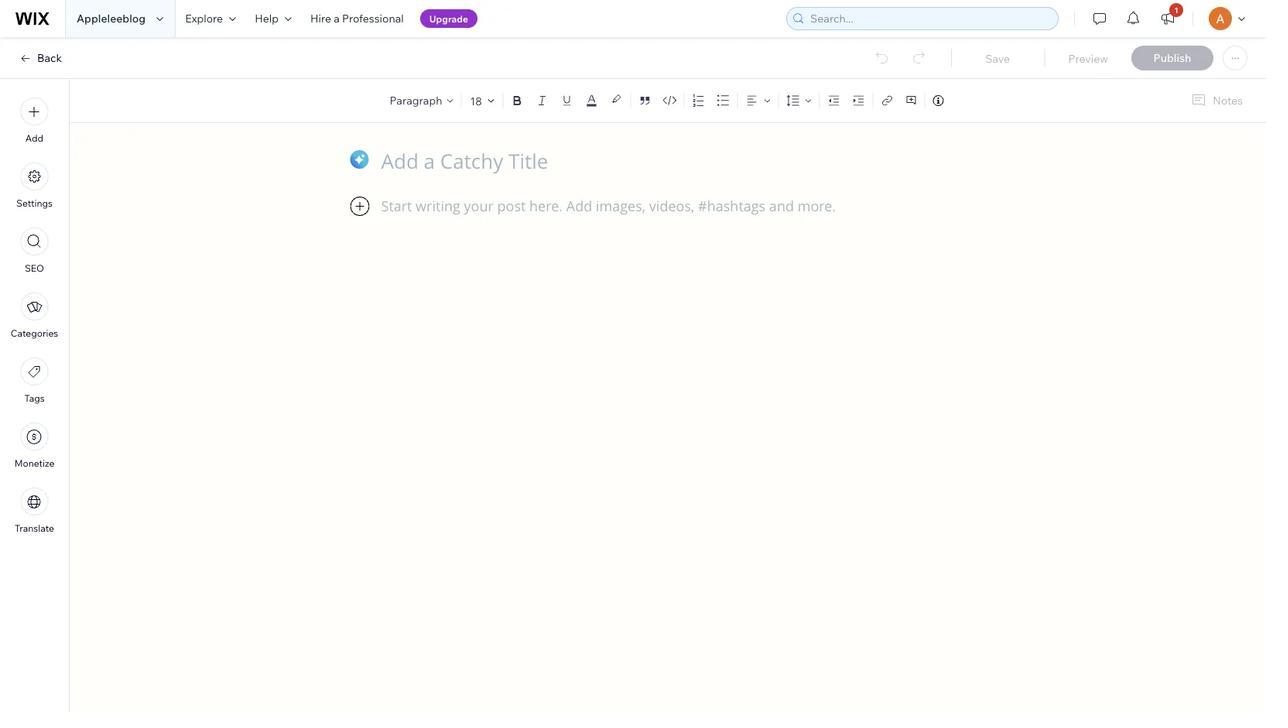 Task type: vqa. For each thing, say whether or not it's contained in the screenshot.
Workflows
no



Task type: describe. For each thing, give the bounding box(es) containing it.
Add a Catchy Title text field
[[381, 148, 938, 175]]

1 button
[[1151, 0, 1186, 37]]

Search... field
[[806, 8, 1054, 29]]

professional
[[342, 12, 404, 25]]

explore
[[185, 12, 223, 25]]

notes button
[[1186, 90, 1248, 111]]

categories
[[11, 328, 58, 339]]

back
[[37, 51, 62, 65]]

a
[[334, 12, 340, 25]]

add button
[[21, 98, 48, 144]]

seo button
[[21, 228, 48, 274]]

tags
[[24, 393, 45, 404]]

hire a professional link
[[301, 0, 413, 37]]

notes
[[1214, 94, 1244, 107]]

settings button
[[16, 163, 53, 209]]

hire
[[311, 12, 331, 25]]

back button
[[19, 51, 62, 65]]

paragraph button
[[387, 90, 458, 112]]

translate
[[15, 523, 54, 534]]

help button
[[246, 0, 301, 37]]



Task type: locate. For each thing, give the bounding box(es) containing it.
appleleeblog
[[77, 12, 146, 25]]

translate button
[[15, 488, 54, 534]]

monetize
[[14, 458, 54, 469]]

1
[[1175, 5, 1179, 15]]

None field
[[469, 93, 484, 108]]

monetize button
[[14, 423, 54, 469]]

upgrade button
[[420, 9, 478, 28]]

upgrade
[[430, 13, 468, 24]]

settings
[[16, 197, 53, 209]]

categories button
[[11, 293, 58, 339]]

help
[[255, 12, 279, 25]]

tags button
[[21, 358, 48, 404]]

None text field
[[381, 197, 954, 554]]

hire a professional
[[311, 12, 404, 25]]

menu containing add
[[0, 88, 69, 544]]

seo
[[25, 263, 44, 274]]

plugin toolbar image
[[350, 197, 370, 216]]

menu
[[0, 88, 69, 544]]

paragraph
[[390, 94, 443, 107]]

add
[[25, 132, 43, 144]]



